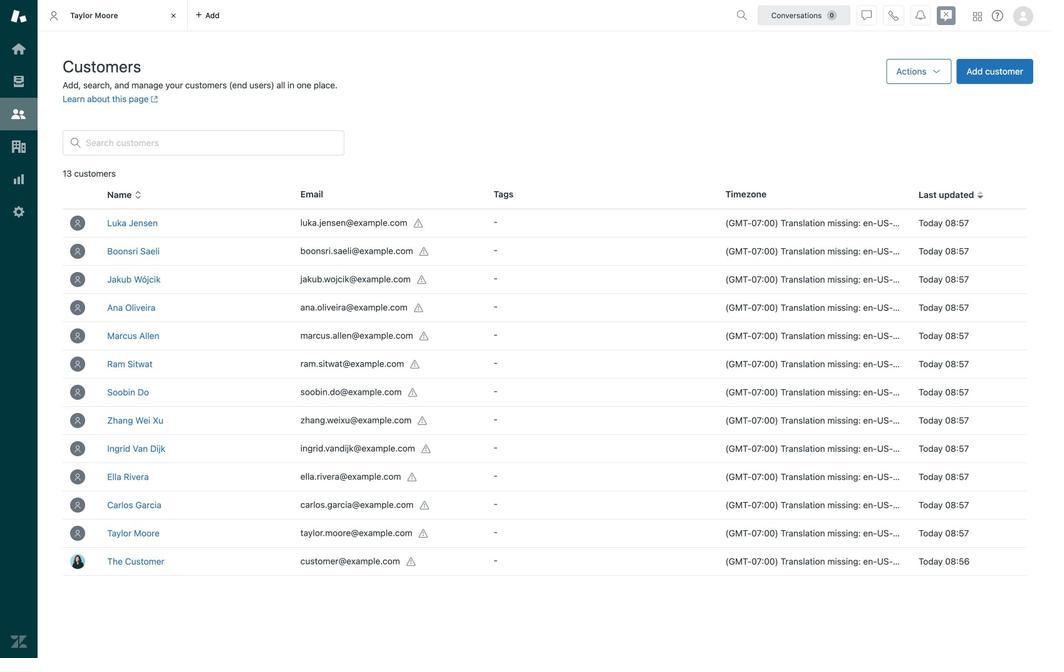 Task type: locate. For each thing, give the bounding box(es) containing it.
unverified email image
[[417, 275, 427, 285], [414, 303, 424, 313], [420, 331, 430, 341], [418, 416, 428, 426], [408, 472, 418, 482], [420, 501, 430, 511], [419, 529, 429, 539], [407, 557, 417, 567]]

tab
[[38, 0, 188, 31]]

main element
[[0, 0, 38, 658]]

views image
[[11, 73, 27, 90]]

zendesk image
[[11, 634, 27, 650]]

zendesk support image
[[11, 8, 27, 24]]

get help image
[[993, 10, 1004, 21]]

unverified email image
[[414, 218, 424, 229], [420, 247, 430, 257], [411, 360, 421, 370], [408, 388, 418, 398], [422, 444, 432, 454]]

notifications image
[[916, 10, 926, 20]]



Task type: describe. For each thing, give the bounding box(es) containing it.
customers image
[[11, 106, 27, 122]]

get started image
[[11, 41, 27, 57]]

reporting image
[[11, 171, 27, 187]]

organizations image
[[11, 139, 27, 155]]

(opens in a new tab) image
[[149, 95, 158, 103]]

zendesk chat image
[[938, 6, 956, 25]]

Search customers field
[[86, 137, 337, 149]]

button displays agent's chat status as invisible. image
[[862, 10, 872, 20]]

close image
[[167, 9, 180, 22]]

admin image
[[11, 204, 27, 220]]

tabs tab list
[[38, 0, 732, 31]]

zendesk products image
[[974, 12, 983, 21]]



Task type: vqa. For each thing, say whether or not it's contained in the screenshot.
Main element
yes



